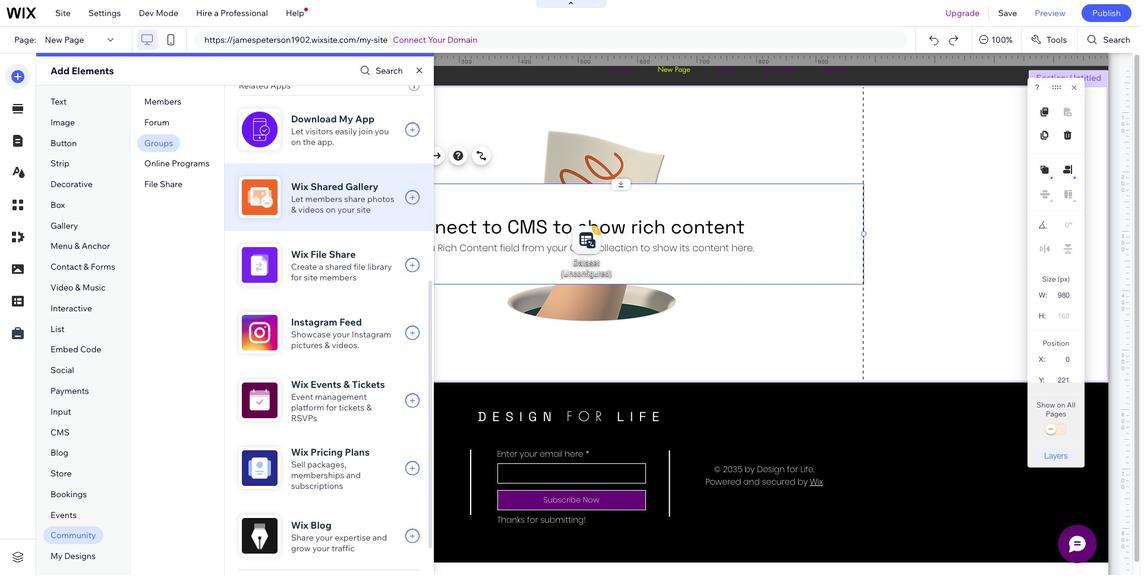Task type: locate. For each thing, give the bounding box(es) containing it.
1 horizontal spatial for
[[326, 402, 337, 413]]

0 horizontal spatial and
[[346, 470, 361, 481]]

instagram down feed
[[352, 329, 391, 340]]

all
[[1067, 401, 1076, 410]]

100%
[[992, 34, 1013, 45]]

share left traffic
[[291, 533, 314, 543]]

shared
[[311, 181, 343, 193]]

0 vertical spatial and
[[346, 470, 361, 481]]

strip
[[51, 158, 69, 169]]

a inside wix file share create a shared file library for site members
[[319, 262, 324, 272]]

share down the online programs on the top left
[[160, 179, 183, 190]]

0 horizontal spatial file
[[144, 179, 158, 190]]

wix inside 'wix shared gallery let members share photos & videos on your site'
[[291, 181, 309, 193]]

preview button
[[1026, 0, 1075, 26]]

1 vertical spatial search button
[[357, 62, 403, 79]]

wix pricing plans sell packages, memberships and subscriptions
[[291, 446, 370, 492]]

1 vertical spatial and
[[373, 533, 387, 543]]

members right create
[[320, 272, 357, 283]]

wix up event
[[291, 379, 309, 391]]

dev mode
[[139, 8, 178, 18]]

share
[[344, 194, 366, 205]]

on right videos
[[326, 205, 336, 215]]

and down plans
[[346, 470, 361, 481]]

feed
[[340, 316, 362, 328]]

wix shared gallery let members share photos & videos on your site
[[291, 181, 394, 215]]

tools button
[[1022, 27, 1078, 53]]

0 vertical spatial share
[[160, 179, 183, 190]]

& right the menu at left top
[[75, 241, 80, 252]]

let
[[291, 126, 303, 137], [291, 194, 303, 205]]

search button down publish button
[[1079, 27, 1141, 53]]

file inside wix file share create a shared file library for site members
[[311, 249, 327, 260]]

1 vertical spatial a
[[319, 262, 324, 272]]

1 horizontal spatial events
[[311, 379, 341, 391]]

grow
[[291, 543, 311, 554]]

0 vertical spatial on
[[291, 137, 301, 147]]

0 vertical spatial my
[[339, 113, 353, 125]]

gallery up the menu at left top
[[51, 220, 78, 231]]

publish button
[[1082, 4, 1132, 22]]

your
[[338, 205, 355, 215], [333, 329, 350, 340], [316, 533, 333, 543], [313, 543, 330, 554]]

0 vertical spatial for
[[291, 272, 302, 283]]

& up the management
[[344, 379, 350, 391]]

showcase
[[291, 329, 331, 340]]

bookings
[[51, 489, 87, 500]]

let inside 'wix shared gallery let members share photos & videos on your site'
[[291, 194, 303, 205]]

0 vertical spatial a
[[214, 8, 219, 18]]

1 vertical spatial search
[[376, 65, 403, 76]]

1 wix from the top
[[291, 181, 309, 193]]

packages,
[[307, 460, 347, 470]]

1 horizontal spatial gallery
[[346, 181, 379, 193]]

content
[[300, 175, 327, 184]]

switch
[[1045, 422, 1068, 438]]

wix up grow
[[291, 520, 309, 532]]

upgrade
[[946, 8, 980, 18]]

share for wix file share
[[329, 249, 356, 260]]

let down download
[[291, 126, 303, 137]]

wix up sell
[[291, 446, 309, 458]]

wix for wix shared gallery
[[291, 181, 309, 193]]

0 horizontal spatial search
[[376, 65, 403, 76]]

tools
[[1047, 34, 1067, 45]]

0 horizontal spatial site
[[304, 272, 318, 283]]

2 horizontal spatial share
[[329, 249, 356, 260]]

1 horizontal spatial and
[[373, 533, 387, 543]]

4 wix from the top
[[291, 446, 309, 458]]

0 vertical spatial site
[[374, 34, 388, 45]]

1 horizontal spatial instagram
[[352, 329, 391, 340]]

events inside wix events & tickets event management platform for tickets & rsvps
[[311, 379, 341, 391]]

instagram up 'showcase'
[[291, 316, 338, 328]]

settings
[[88, 8, 121, 18], [289, 150, 321, 161]]

& inside instagram feed showcase your instagram pictures & videos.
[[325, 340, 330, 351]]

1 horizontal spatial settings
[[289, 150, 321, 161]]

1 horizontal spatial a
[[319, 262, 324, 272]]

for left shared
[[291, 272, 302, 283]]

0 vertical spatial settings
[[88, 8, 121, 18]]

untitled
[[1070, 73, 1102, 83]]

gallery up share
[[346, 181, 379, 193]]

2 wix from the top
[[291, 249, 309, 260]]

1 horizontal spatial file
[[311, 249, 327, 260]]

on left all at the bottom
[[1057, 401, 1066, 410]]

1 vertical spatial let
[[291, 194, 303, 205]]

share inside wix blog share your expertise and grow your traffic
[[291, 533, 314, 543]]

settings down the
[[289, 150, 321, 161]]

wix up videos
[[291, 181, 309, 193]]

2 vertical spatial on
[[1057, 401, 1066, 410]]

members down 'shared'
[[305, 194, 342, 205]]

a right hire
[[214, 8, 219, 18]]

and right "expertise"
[[373, 533, 387, 543]]

position
[[1043, 339, 1070, 348]]

pictures
[[291, 340, 323, 351]]

wix inside wix pricing plans sell packages, memberships and subscriptions
[[291, 446, 309, 458]]

wix inside wix blog share your expertise and grow your traffic
[[291, 520, 309, 532]]

1 let from the top
[[291, 126, 303, 137]]

0 horizontal spatial blog
[[51, 448, 68, 459]]

2 vertical spatial site
[[304, 272, 318, 283]]

0 vertical spatial gallery
[[346, 181, 379, 193]]

w:
[[1039, 291, 1048, 300]]

0 horizontal spatial for
[[291, 272, 302, 283]]

1 horizontal spatial my
[[339, 113, 353, 125]]

my designs
[[51, 551, 96, 562]]

video & music
[[51, 282, 106, 293]]

code
[[80, 344, 101, 355]]

1 vertical spatial share
[[329, 249, 356, 260]]

blog
[[51, 448, 68, 459], [311, 520, 332, 532]]

0 vertical spatial events
[[311, 379, 341, 391]]

library
[[368, 262, 392, 272]]

1 vertical spatial for
[[326, 402, 337, 413]]

wix inside wix file share create a shared file library for site members
[[291, 249, 309, 260]]

my left designs
[[51, 551, 63, 562]]

for left tickets
[[326, 402, 337, 413]]

0 horizontal spatial settings
[[88, 8, 121, 18]]

None text field
[[1052, 287, 1075, 303], [1052, 351, 1075, 367], [1052, 287, 1075, 303], [1052, 351, 1075, 367]]

& left videos
[[291, 205, 296, 215]]

file up create
[[311, 249, 327, 260]]

wix up create
[[291, 249, 309, 260]]

forum
[[144, 117, 169, 128]]

my up easily
[[339, 113, 353, 125]]

store
[[51, 469, 72, 479]]

400
[[521, 58, 532, 65]]

0 vertical spatial blog
[[51, 448, 68, 459]]

0 vertical spatial instagram
[[291, 316, 338, 328]]

rsvps
[[291, 413, 317, 424]]

search down connect
[[376, 65, 403, 76]]

wix inside wix events & tickets event management platform for tickets & rsvps
[[291, 379, 309, 391]]

1 vertical spatial on
[[326, 205, 336, 215]]

embed code
[[51, 344, 101, 355]]

1 horizontal spatial site
[[357, 205, 371, 215]]

members
[[305, 194, 342, 205], [320, 272, 357, 283]]

800
[[759, 58, 770, 65]]

your
[[428, 34, 446, 45]]

decorative
[[51, 179, 93, 190]]

& left the forms
[[84, 262, 89, 272]]

blog down cms
[[51, 448, 68, 459]]

file
[[144, 179, 158, 190], [311, 249, 327, 260]]

1 horizontal spatial on
[[326, 205, 336, 215]]

download my app let visitors easily join you on the app.
[[291, 113, 389, 147]]

interactive
[[51, 303, 92, 314]]

tickets
[[352, 379, 385, 391]]

let down the rich
[[291, 194, 303, 205]]

0 horizontal spatial instagram
[[291, 316, 338, 328]]

settings left dev on the left top
[[88, 8, 121, 18]]

on left the
[[291, 137, 301, 147]]

preview
[[1035, 8, 1066, 18]]

my inside download my app let visitors easily join you on the app.
[[339, 113, 353, 125]]

contact & forms
[[51, 262, 115, 272]]

button
[[51, 138, 77, 148]]

None text field
[[1054, 218, 1069, 233], [1052, 308, 1075, 324], [1051, 372, 1075, 388], [1054, 218, 1069, 233], [1052, 308, 1075, 324], [1051, 372, 1075, 388]]

events up the management
[[311, 379, 341, 391]]

0 horizontal spatial gallery
[[51, 220, 78, 231]]

blog up grow
[[311, 520, 332, 532]]

share up shared
[[329, 249, 356, 260]]

1 horizontal spatial search
[[1104, 34, 1131, 45]]

size
[[1043, 275, 1056, 284]]

a
[[214, 8, 219, 18], [319, 262, 324, 272]]

?
[[1036, 83, 1040, 92]]

wix for wix blog
[[291, 520, 309, 532]]

0 vertical spatial let
[[291, 126, 303, 137]]

events
[[311, 379, 341, 391], [51, 510, 77, 521]]

0 horizontal spatial events
[[51, 510, 77, 521]]

a right create
[[319, 262, 324, 272]]

for
[[291, 272, 302, 283], [326, 402, 337, 413]]

2 let from the top
[[291, 194, 303, 205]]

1 vertical spatial events
[[51, 510, 77, 521]]

700
[[699, 58, 710, 65]]

& left videos.
[[325, 340, 330, 351]]

dev
[[139, 8, 154, 18]]

and
[[346, 470, 361, 481], [373, 533, 387, 543]]

600
[[640, 58, 651, 65]]

search down publish at top right
[[1104, 34, 1131, 45]]

videos
[[298, 205, 324, 215]]

wix events & tickets event management platform for tickets & rsvps
[[291, 379, 385, 424]]

file down online
[[144, 179, 158, 190]]

0 vertical spatial members
[[305, 194, 342, 205]]

site inside 'wix shared gallery let members share photos & videos on your site'
[[357, 205, 371, 215]]

share inside wix file share create a shared file library for site members
[[329, 249, 356, 260]]

1 vertical spatial blog
[[311, 520, 332, 532]]

1 vertical spatial my
[[51, 551, 63, 562]]

let inside download my app let visitors easily join you on the app.
[[291, 126, 303, 137]]

events down bookings
[[51, 510, 77, 521]]

hire
[[196, 8, 212, 18]]

& right video on the left of page
[[75, 282, 81, 293]]

1 vertical spatial site
[[357, 205, 371, 215]]

0 horizontal spatial a
[[214, 8, 219, 18]]

gallery inside 'wix shared gallery let members share photos & videos on your site'
[[346, 181, 379, 193]]

0 horizontal spatial on
[[291, 137, 301, 147]]

5 wix from the top
[[291, 520, 309, 532]]

2 vertical spatial share
[[291, 533, 314, 543]]

2 horizontal spatial on
[[1057, 401, 1066, 410]]

1 horizontal spatial share
[[291, 533, 314, 543]]

1 vertical spatial members
[[320, 272, 357, 283]]

0 vertical spatial search button
[[1079, 27, 1141, 53]]

2 horizontal spatial site
[[374, 34, 388, 45]]

search button down connect
[[357, 62, 403, 79]]

3 wix from the top
[[291, 379, 309, 391]]

search
[[1104, 34, 1131, 45], [376, 65, 403, 76]]

&
[[291, 205, 296, 215], [75, 241, 80, 252], [84, 262, 89, 272], [75, 282, 81, 293], [325, 340, 330, 351], [344, 379, 350, 391], [366, 402, 372, 413]]

1 vertical spatial file
[[311, 249, 327, 260]]

1 horizontal spatial blog
[[311, 520, 332, 532]]

0 horizontal spatial search button
[[357, 62, 403, 79]]

search button
[[1079, 27, 1141, 53], [357, 62, 403, 79]]

1 vertical spatial gallery
[[51, 220, 78, 231]]

hire a professional
[[196, 8, 268, 18]]

join
[[359, 126, 373, 137]]



Task type: describe. For each thing, give the bounding box(es) containing it.
platform
[[291, 402, 324, 413]]

new page
[[45, 34, 84, 45]]

management
[[315, 392, 367, 402]]

0 vertical spatial search
[[1104, 34, 1131, 45]]

section: untitled
[[1037, 73, 1102, 83]]

app
[[355, 113, 375, 125]]

1 vertical spatial settings
[[289, 150, 321, 161]]

publish
[[1093, 8, 1121, 18]]

for inside wix events & tickets event management platform for tickets & rsvps
[[326, 402, 337, 413]]

plans
[[345, 446, 370, 458]]

let for download my app
[[291, 126, 303, 137]]

blog inside wix blog share your expertise and grow your traffic
[[311, 520, 332, 532]]

traffic
[[332, 543, 355, 554]]

layers
[[1045, 451, 1068, 461]]

0 horizontal spatial my
[[51, 551, 63, 562]]

wix for wix file share
[[291, 249, 309, 260]]

1 horizontal spatial search button
[[1079, 27, 1141, 53]]

help
[[286, 8, 304, 18]]

members
[[144, 96, 181, 107]]

on inside show on all pages
[[1057, 401, 1066, 410]]

let for wix shared gallery
[[291, 194, 303, 205]]

the
[[303, 137, 316, 147]]

apps
[[270, 80, 291, 91]]

members inside 'wix shared gallery let members share photos & videos on your site'
[[305, 194, 342, 205]]

300
[[462, 58, 472, 65]]

members inside wix file share create a shared file library for site members
[[320, 272, 357, 283]]

event
[[291, 392, 313, 402]]

download
[[291, 113, 337, 125]]

payments
[[51, 386, 89, 397]]

and inside wix pricing plans sell packages, memberships and subscriptions
[[346, 470, 361, 481]]

memberships
[[291, 470, 344, 481]]

site inside wix file share create a shared file library for site members
[[304, 272, 318, 283]]

sell
[[291, 460, 306, 470]]

box
[[51, 200, 65, 210]]

h:
[[1039, 312, 1046, 320]]

x:
[[1039, 356, 1046, 364]]

expertise
[[335, 533, 371, 543]]

contact
[[51, 262, 82, 272]]

for inside wix file share create a shared file library for site members
[[291, 272, 302, 283]]

page
[[64, 34, 84, 45]]

add
[[51, 65, 70, 77]]

app.
[[318, 137, 334, 147]]

visitors
[[305, 126, 333, 137]]

pages
[[1046, 410, 1067, 419]]

text
[[51, 96, 67, 107]]

and inside wix blog share your expertise and grow your traffic
[[373, 533, 387, 543]]

size (px)
[[1043, 275, 1070, 284]]

share for wix blog
[[291, 533, 314, 543]]

connect
[[393, 34, 426, 45]]

show on all pages
[[1037, 401, 1076, 419]]

& right tickets
[[366, 402, 372, 413]]

mode
[[156, 8, 178, 18]]

photos
[[367, 194, 394, 205]]

viewer
[[329, 175, 352, 184]]

& inside 'wix shared gallery let members share photos & videos on your site'
[[291, 205, 296, 215]]

input
[[51, 406, 71, 417]]

°
[[1070, 221, 1073, 229]]

wix file share create a shared file library for site members
[[291, 249, 392, 283]]

0 vertical spatial file
[[144, 179, 158, 190]]

on inside 'wix shared gallery let members share photos & videos on your site'
[[326, 205, 336, 215]]

easily
[[335, 126, 357, 137]]

related apps
[[239, 80, 291, 91]]

menu
[[51, 241, 73, 252]]

subscriptions
[[291, 481, 343, 492]]

layers button
[[1037, 449, 1076, 462]]

save
[[998, 8, 1017, 18]]

show
[[1037, 401, 1056, 410]]

social
[[51, 365, 74, 376]]

(px)
[[1058, 275, 1070, 284]]

videos.
[[332, 340, 360, 351]]

cms
[[51, 427, 70, 438]]

https://jamespeterson1902.wixsite.com/my-
[[205, 34, 374, 45]]

file share
[[144, 179, 183, 190]]

menu & anchor
[[51, 241, 110, 252]]

shared
[[325, 262, 352, 272]]

on inside download my app let visitors easily join you on the app.
[[291, 137, 301, 147]]

100% button
[[973, 27, 1021, 53]]

save button
[[990, 0, 1026, 26]]

1 vertical spatial instagram
[[352, 329, 391, 340]]

anchor
[[82, 241, 110, 252]]

? button
[[1036, 83, 1040, 92]]

file
[[354, 262, 366, 272]]

section:
[[1037, 73, 1068, 83]]

elements
[[72, 65, 114, 77]]

wix blog share your expertise and grow your traffic
[[291, 520, 387, 554]]

rich content viewer
[[284, 175, 352, 184]]

you
[[375, 126, 389, 137]]

https://jamespeterson1902.wixsite.com/my-site connect your domain
[[205, 34, 478, 45]]

groups
[[144, 138, 173, 148]]

online programs
[[144, 158, 210, 169]]

your inside 'wix shared gallery let members share photos & videos on your site'
[[338, 205, 355, 215]]

tickets
[[339, 402, 365, 413]]

your inside instagram feed showcase your instagram pictures & videos.
[[333, 329, 350, 340]]

professional
[[221, 8, 268, 18]]

wix for wix pricing plans
[[291, 446, 309, 458]]

y:
[[1039, 376, 1045, 385]]

900
[[818, 58, 829, 65]]

rich
[[284, 175, 299, 184]]

wix for wix events & tickets
[[291, 379, 309, 391]]

forms
[[91, 262, 115, 272]]

pricing
[[311, 446, 343, 458]]

music
[[83, 282, 106, 293]]

create
[[291, 262, 317, 272]]

site
[[55, 8, 71, 18]]

programs
[[172, 158, 210, 169]]

domain
[[448, 34, 478, 45]]

0 horizontal spatial share
[[160, 179, 183, 190]]



Task type: vqa. For each thing, say whether or not it's contained in the screenshot.
X: at the bottom right
yes



